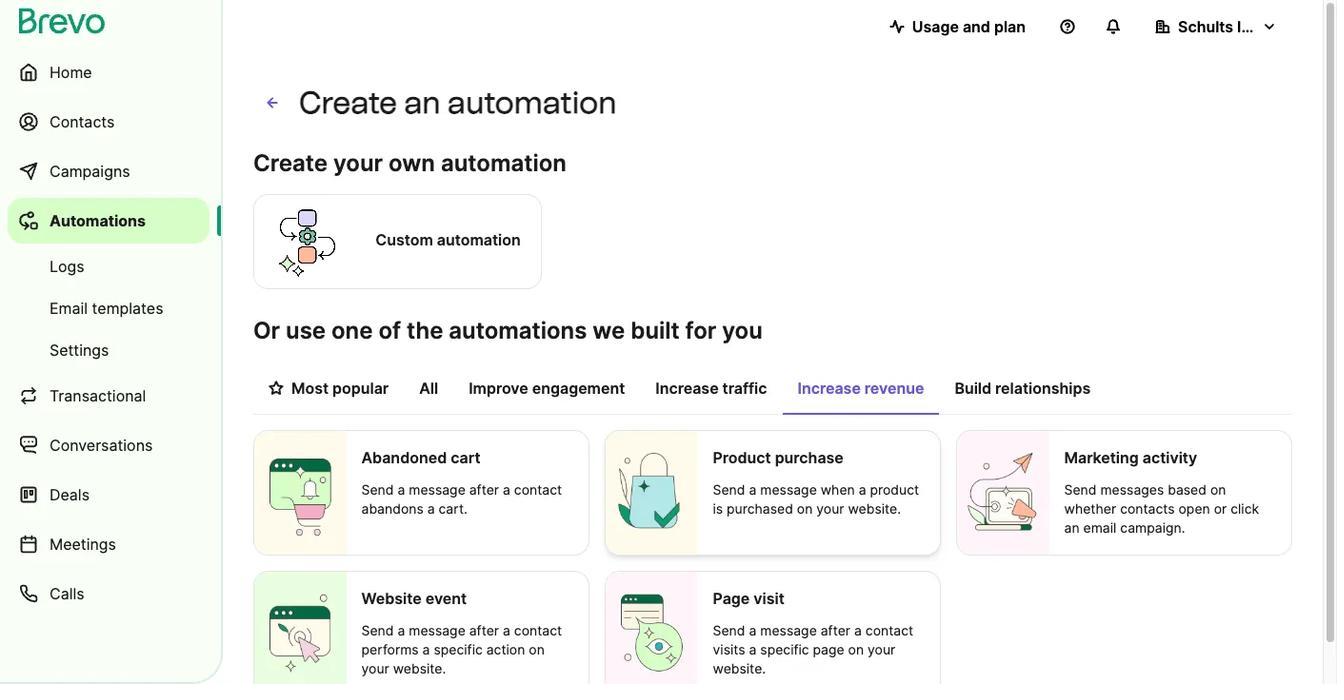 Task type: locate. For each thing, give the bounding box(es) containing it.
2 horizontal spatial website.
[[848, 501, 901, 517]]

custom
[[376, 230, 433, 249]]

0 vertical spatial automation
[[448, 85, 617, 121]]

traffic
[[723, 379, 767, 398]]

send up visits
[[713, 623, 745, 639]]

increase left revenue
[[798, 379, 861, 398]]

or
[[1214, 501, 1227, 517]]

home link
[[8, 50, 210, 95]]

send for page
[[713, 623, 745, 639]]

message down event
[[409, 623, 466, 639]]

automations
[[449, 317, 587, 345]]

your inside send a message when a product is purchased on your website.
[[817, 501, 845, 517]]

send up performs
[[362, 623, 394, 639]]

schults
[[1178, 17, 1234, 36]]

on right page
[[848, 642, 864, 658]]

your right page
[[868, 642, 896, 658]]

abandoned
[[362, 449, 447, 468]]

on up or
[[1211, 482, 1227, 498]]

after for page visit
[[821, 623, 851, 639]]

your down when
[[817, 501, 845, 517]]

message down "visit"
[[760, 623, 817, 639]]

campaign.
[[1121, 520, 1186, 536]]

automations link
[[8, 198, 210, 244]]

website event
[[362, 589, 467, 608]]

0 horizontal spatial increase
[[656, 379, 719, 398]]

after inside send a message after a contact performs a specific action on your website.
[[469, 623, 499, 639]]

send messages based on whether contacts open or click an email campaign.
[[1065, 482, 1259, 536]]

contact inside send a message after a contact abandons a cart.
[[514, 482, 562, 498]]

after for abandoned cart
[[469, 482, 499, 498]]

on right action
[[529, 642, 545, 658]]

message inside send a message when a product is purchased on your website.
[[760, 482, 817, 498]]

2 vertical spatial automation
[[437, 230, 521, 249]]

increase for increase traffic
[[656, 379, 719, 398]]

inc
[[1238, 17, 1260, 36]]

message up "cart."
[[409, 482, 466, 498]]

on inside send a message when a product is purchased on your website.
[[797, 501, 813, 517]]

send for website
[[362, 623, 394, 639]]

based
[[1168, 482, 1207, 498]]

contact inside send a message after a contact performs a specific action on your website.
[[514, 623, 562, 639]]

send inside send a message after a contact abandons a cart.
[[362, 482, 394, 498]]

contacts
[[50, 112, 115, 131]]

send a message after a contact visits a specific page on your website.
[[713, 623, 914, 677]]

0 horizontal spatial specific
[[434, 642, 483, 658]]

custom automation
[[376, 230, 521, 249]]

send up whether
[[1065, 482, 1097, 498]]

send up abandons
[[362, 482, 394, 498]]

after for website event
[[469, 623, 499, 639]]

website. inside send a message after a contact visits a specific page on your website.
[[713, 661, 766, 677]]

send up is
[[713, 482, 745, 498]]

1 specific from the left
[[434, 642, 483, 658]]

your down performs
[[362, 661, 389, 677]]

after up page
[[821, 623, 851, 639]]

on
[[1211, 482, 1227, 498], [797, 501, 813, 517], [529, 642, 545, 658], [848, 642, 864, 658]]

send a message after a contact performs a specific action on your website.
[[362, 623, 562, 677]]

send for marketing
[[1065, 482, 1097, 498]]

settings
[[50, 341, 109, 360]]

dxrbf image
[[269, 381, 284, 396]]

1 vertical spatial automation
[[441, 150, 567, 177]]

whether
[[1065, 501, 1117, 517]]

message inside send a message after a contact performs a specific action on your website.
[[409, 623, 466, 639]]

message for cart
[[409, 482, 466, 498]]

website. for page visit
[[713, 661, 766, 677]]

your
[[333, 150, 383, 177], [817, 501, 845, 517], [868, 642, 896, 658], [362, 661, 389, 677]]

1 increase from the left
[[656, 379, 719, 398]]

0 vertical spatial an
[[404, 85, 441, 121]]

build
[[955, 379, 992, 398]]

message down product purchase
[[760, 482, 817, 498]]

specific left action
[[434, 642, 483, 658]]

usage and plan
[[912, 17, 1026, 36]]

cart.
[[439, 501, 468, 517]]

automations
[[50, 211, 146, 231]]

1 vertical spatial create
[[253, 150, 328, 177]]

website. down visits
[[713, 661, 766, 677]]

message
[[409, 482, 466, 498], [760, 482, 817, 498], [409, 623, 466, 639], [760, 623, 817, 639]]

contact
[[514, 482, 562, 498], [514, 623, 562, 639], [866, 623, 914, 639]]

custom automation button
[[253, 191, 542, 292]]

an inside send messages based on whether contacts open or click an email campaign.
[[1065, 520, 1080, 536]]

1 horizontal spatial website.
[[713, 661, 766, 677]]

an
[[404, 85, 441, 121], [1065, 520, 1080, 536]]

create
[[299, 85, 397, 121], [253, 150, 328, 177]]

increase
[[656, 379, 719, 398], [798, 379, 861, 398]]

performs
[[362, 642, 419, 658]]

send inside send a message after a contact performs a specific action on your website.
[[362, 623, 394, 639]]

increase traffic
[[656, 379, 767, 398]]

after down cart
[[469, 482, 499, 498]]

a
[[398, 482, 405, 498], [503, 482, 511, 498], [749, 482, 757, 498], [859, 482, 867, 498], [427, 501, 435, 517], [398, 623, 405, 639], [503, 623, 511, 639], [749, 623, 757, 639], [855, 623, 862, 639], [423, 642, 430, 658], [749, 642, 757, 658]]

0 horizontal spatial website.
[[393, 661, 446, 677]]

conversations link
[[8, 423, 210, 469]]

product
[[713, 449, 771, 468]]

create your own automation
[[253, 150, 567, 177]]

increase for increase revenue
[[798, 379, 861, 398]]

send inside send messages based on whether contacts open or click an email campaign.
[[1065, 482, 1097, 498]]

use
[[286, 317, 326, 345]]

most popular link
[[253, 370, 404, 413]]

most popular
[[292, 379, 389, 398]]

calls
[[50, 585, 84, 604]]

increase revenue
[[798, 379, 924, 398]]

specific inside send a message after a contact visits a specific page on your website.
[[761, 642, 809, 658]]

after inside send a message after a contact abandons a cart.
[[469, 482, 499, 498]]

1 vertical spatial an
[[1065, 520, 1080, 536]]

1 horizontal spatial specific
[[761, 642, 809, 658]]

dialog
[[1323, 0, 1338, 685]]

the
[[407, 317, 443, 345]]

website. down product
[[848, 501, 901, 517]]

transactional link
[[8, 373, 210, 419]]

message inside send a message after a contact abandons a cart.
[[409, 482, 466, 498]]

relationships
[[996, 379, 1091, 398]]

2 increase from the left
[[798, 379, 861, 398]]

after up action
[[469, 623, 499, 639]]

an up own
[[404, 85, 441, 121]]

0 vertical spatial create
[[299, 85, 397, 121]]

message inside send a message after a contact visits a specific page on your website.
[[760, 623, 817, 639]]

on right purchased
[[797, 501, 813, 517]]

2 specific from the left
[[761, 642, 809, 658]]

engagement
[[532, 379, 625, 398]]

automation
[[448, 85, 617, 121], [441, 150, 567, 177], [437, 230, 521, 249]]

or
[[253, 317, 280, 345]]

website.
[[848, 501, 901, 517], [393, 661, 446, 677], [713, 661, 766, 677]]

contact inside send a message after a contact visits a specific page on your website.
[[866, 623, 914, 639]]

increase left 'traffic'
[[656, 379, 719, 398]]

create for create your own automation
[[253, 150, 328, 177]]

send inside send a message after a contact visits a specific page on your website.
[[713, 623, 745, 639]]

and
[[963, 17, 991, 36]]

increase inside "link"
[[798, 379, 861, 398]]

product purchase
[[713, 449, 844, 468]]

after inside send a message after a contact visits a specific page on your website.
[[821, 623, 851, 639]]

website. down performs
[[393, 661, 446, 677]]

tab list
[[253, 370, 1293, 415]]

specific inside send a message after a contact performs a specific action on your website.
[[434, 642, 483, 658]]

an down whether
[[1065, 520, 1080, 536]]

build relationships
[[955, 379, 1091, 398]]

website. inside send a message after a contact performs a specific action on your website.
[[393, 661, 446, 677]]

schults inc button
[[1140, 8, 1293, 46]]

message for event
[[409, 623, 466, 639]]

most
[[292, 379, 329, 398]]

1 horizontal spatial increase
[[798, 379, 861, 398]]

you
[[722, 317, 763, 345]]

1 horizontal spatial an
[[1065, 520, 1080, 536]]

0 horizontal spatial an
[[404, 85, 441, 121]]

specific left page
[[761, 642, 809, 658]]

create an automation
[[299, 85, 617, 121]]

send inside send a message when a product is purchased on your website.
[[713, 482, 745, 498]]



Task type: describe. For each thing, give the bounding box(es) containing it.
open
[[1179, 501, 1211, 517]]

popular
[[333, 379, 389, 398]]

specific for visit
[[761, 642, 809, 658]]

improve engagement
[[469, 379, 625, 398]]

page
[[713, 589, 750, 608]]

messages
[[1101, 482, 1164, 498]]

automation inside button
[[437, 230, 521, 249]]

build relationships link
[[940, 370, 1106, 413]]

contact for website event
[[514, 623, 562, 639]]

event
[[426, 589, 467, 608]]

contacts link
[[8, 99, 210, 145]]

increase revenue link
[[783, 370, 940, 415]]

contacts
[[1120, 501, 1175, 517]]

contact for abandoned cart
[[514, 482, 562, 498]]

built
[[631, 317, 680, 345]]

your left own
[[333, 150, 383, 177]]

abandoned cart
[[362, 449, 481, 468]]

campaigns link
[[8, 149, 210, 194]]

marketing activity
[[1065, 449, 1198, 468]]

on inside send a message after a contact visits a specific page on your website.
[[848, 642, 864, 658]]

visit
[[754, 589, 785, 608]]

send a message when a product is purchased on your website.
[[713, 482, 919, 517]]

visits
[[713, 642, 746, 658]]

email templates
[[50, 299, 163, 318]]

message for purchase
[[760, 482, 817, 498]]

logs
[[50, 257, 84, 276]]

cart
[[451, 449, 481, 468]]

page visit
[[713, 589, 785, 608]]

increase traffic link
[[640, 370, 783, 413]]

abandons
[[362, 501, 424, 517]]

meetings
[[50, 535, 116, 554]]

create for create an automation
[[299, 85, 397, 121]]

is
[[713, 501, 723, 517]]

transactional
[[50, 387, 146, 406]]

email templates link
[[8, 290, 210, 328]]

send for abandoned
[[362, 482, 394, 498]]

own
[[389, 150, 435, 177]]

tab list containing most popular
[[253, 370, 1293, 415]]

all link
[[404, 370, 454, 413]]

your inside send a message after a contact visits a specific page on your website.
[[868, 642, 896, 658]]

purchased
[[727, 501, 793, 517]]

purchase
[[775, 449, 844, 468]]

deals link
[[8, 473, 210, 518]]

deals
[[50, 486, 90, 505]]

your inside send a message after a contact performs a specific action on your website.
[[362, 661, 389, 677]]

improve engagement link
[[454, 370, 640, 413]]

website
[[362, 589, 422, 608]]

meetings link
[[8, 522, 210, 568]]

one
[[332, 317, 373, 345]]

improve
[[469, 379, 528, 398]]

all
[[419, 379, 438, 398]]

contact for page visit
[[866, 623, 914, 639]]

email
[[1084, 520, 1117, 536]]

send a message after a contact abandons a cart.
[[362, 482, 562, 517]]

activity
[[1143, 449, 1198, 468]]

templates
[[92, 299, 163, 318]]

on inside send messages based on whether contacts open or click an email campaign.
[[1211, 482, 1227, 498]]

usage and plan button
[[874, 8, 1041, 46]]

send for product
[[713, 482, 745, 498]]

settings link
[[8, 332, 210, 370]]

website. inside send a message when a product is purchased on your website.
[[848, 501, 901, 517]]

message for visit
[[760, 623, 817, 639]]

website. for website event
[[393, 661, 446, 677]]

logs link
[[8, 248, 210, 286]]

click
[[1231, 501, 1259, 517]]

action
[[487, 642, 525, 658]]

product
[[870, 482, 919, 498]]

specific for event
[[434, 642, 483, 658]]

email
[[50, 299, 88, 318]]

on inside send a message after a contact performs a specific action on your website.
[[529, 642, 545, 658]]

of
[[379, 317, 401, 345]]

campaigns
[[50, 162, 130, 181]]

conversations
[[50, 436, 153, 455]]

when
[[821, 482, 855, 498]]

plan
[[994, 17, 1026, 36]]

schults inc
[[1178, 17, 1260, 36]]

usage
[[912, 17, 959, 36]]

we
[[593, 317, 625, 345]]

for
[[686, 317, 717, 345]]

revenue
[[865, 379, 924, 398]]

home
[[50, 63, 92, 82]]

calls link
[[8, 572, 210, 617]]

marketing
[[1065, 449, 1139, 468]]

or use one of the automations we built for you
[[253, 317, 763, 345]]



Task type: vqa. For each thing, say whether or not it's contained in the screenshot.
the left forms
no



